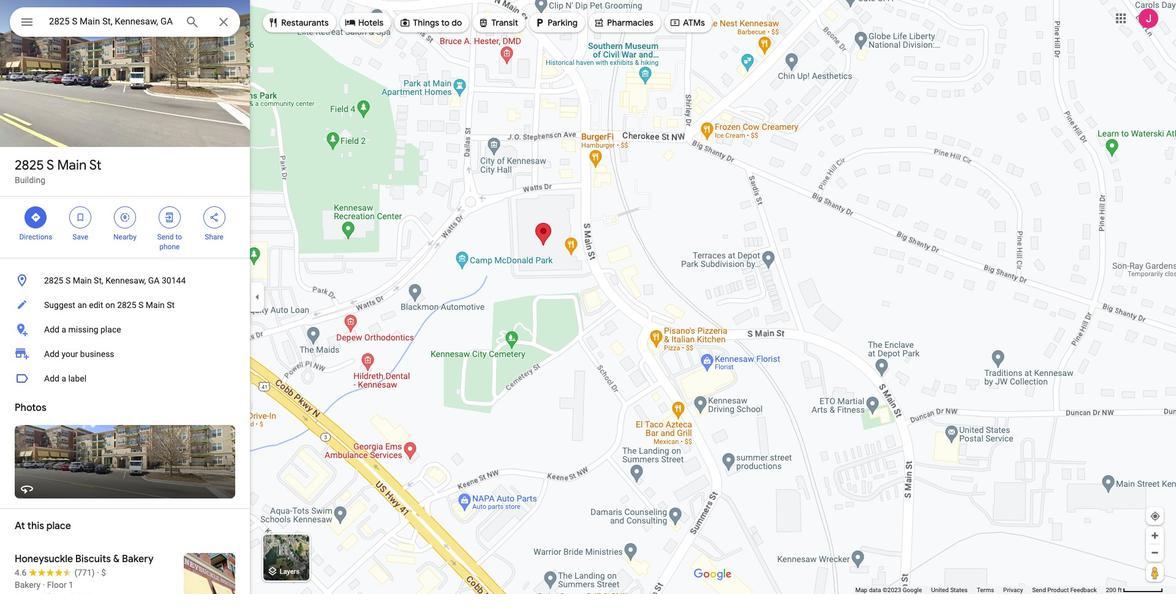 Task type: describe. For each thing, give the bounding box(es) containing it.
price: inexpensive image
[[101, 568, 106, 578]]

at
[[15, 520, 25, 532]]


[[478, 16, 489, 29]]

200
[[1106, 587, 1116, 594]]

2825 for st
[[15, 157, 44, 174]]


[[400, 16, 411, 29]]

product
[[1048, 587, 1069, 594]]

transit
[[492, 17, 518, 28]]

restaurants
[[281, 17, 329, 28]]

zoom in image
[[1151, 531, 1160, 540]]

footer inside google maps element
[[856, 586, 1106, 594]]

building
[[15, 175, 45, 185]]

google
[[903, 587, 922, 594]]

business
[[80, 349, 114, 359]]

missing
[[68, 325, 98, 335]]

add for add a label
[[44, 374, 59, 384]]

200 ft
[[1106, 587, 1122, 594]]

30144
[[162, 276, 186, 286]]


[[268, 16, 279, 29]]

united states
[[931, 587, 968, 594]]

states
[[950, 587, 968, 594]]

200 ft button
[[1106, 587, 1163, 594]]

share
[[205, 233, 224, 241]]

at this place
[[15, 520, 71, 532]]

bakery · floor 1
[[15, 580, 74, 590]]

add for add a missing place
[[44, 325, 59, 335]]

2825 inside button
[[117, 300, 136, 310]]

2825 s main st main content
[[0, 0, 250, 594]]

2825 s main st, kennesaw, ga 30144 button
[[0, 268, 250, 293]]


[[30, 211, 41, 224]]

nearby
[[113, 233, 137, 241]]

add a label button
[[0, 366, 250, 391]]

place inside add a missing place button
[[100, 325, 121, 335]]

main for st,
[[73, 276, 92, 286]]

1 horizontal spatial bakery
[[122, 553, 154, 565]]


[[164, 211, 175, 224]]

save
[[73, 233, 88, 241]]

privacy
[[1003, 587, 1023, 594]]

add a label
[[44, 374, 86, 384]]

zoom out image
[[1151, 548, 1160, 558]]

label
[[68, 374, 86, 384]]

add your business link
[[0, 342, 250, 366]]

 hotels
[[345, 16, 384, 29]]

this
[[27, 520, 44, 532]]


[[345, 16, 356, 29]]

main inside button
[[146, 300, 165, 310]]

send for send product feedback
[[1032, 587, 1046, 594]]

s for st,
[[65, 276, 71, 286]]

add for add your business
[[44, 349, 59, 359]]

1 vertical spatial bakery
[[15, 580, 41, 590]]

kennesaw,
[[105, 276, 146, 286]]

1
[[69, 580, 74, 590]]

 button
[[10, 7, 44, 39]]

terms
[[977, 587, 994, 594]]

(771)
[[74, 568, 95, 578]]


[[534, 16, 545, 29]]

photos
[[15, 402, 46, 414]]

©2023
[[883, 587, 901, 594]]

honeysuckle biscuits & bakery
[[15, 553, 154, 565]]

privacy button
[[1003, 586, 1023, 594]]

send product feedback
[[1032, 587, 1097, 594]]

suggest
[[44, 300, 75, 310]]

1 horizontal spatial ·
[[97, 568, 99, 578]]

edit
[[89, 300, 103, 310]]

 pharmacies
[[594, 16, 654, 29]]

data
[[869, 587, 881, 594]]

 parking
[[534, 16, 578, 29]]

4.6
[[15, 568, 27, 578]]


[[75, 211, 86, 224]]

to inside " things to do"
[[441, 17, 450, 28]]

· $
[[97, 568, 106, 578]]

st,
[[94, 276, 103, 286]]

$
[[101, 568, 106, 578]]

send to phone
[[157, 233, 182, 251]]



Task type: vqa. For each thing, say whether or not it's contained in the screenshot.


Task type: locate. For each thing, give the bounding box(es) containing it.

[[209, 211, 220, 224]]

1 add from the top
[[44, 325, 59, 335]]

1 horizontal spatial to
[[441, 17, 450, 28]]

send product feedback button
[[1032, 586, 1097, 594]]

add down suggest
[[44, 325, 59, 335]]

2825 S Main St, Kennesaw, GA 30144 field
[[10, 7, 240, 37]]

parking
[[548, 17, 578, 28]]

on
[[105, 300, 115, 310]]

show street view coverage image
[[1146, 564, 1164, 582]]

0 vertical spatial add
[[44, 325, 59, 335]]

suggest an edit on 2825 s main st
[[44, 300, 175, 310]]

main inside 2825 s main st building
[[57, 157, 87, 174]]

united states button
[[931, 586, 968, 594]]

2 vertical spatial s
[[138, 300, 144, 310]]

map data ©2023 google
[[856, 587, 922, 594]]

send for send to phone
[[157, 233, 174, 241]]

 atms
[[670, 16, 705, 29]]

&
[[113, 553, 120, 565]]

2 horizontal spatial 2825
[[117, 300, 136, 310]]

footer containing map data ©2023 google
[[856, 586, 1106, 594]]

main inside button
[[73, 276, 92, 286]]

1 vertical spatial st
[[167, 300, 175, 310]]

1 horizontal spatial place
[[100, 325, 121, 335]]

3 add from the top
[[44, 374, 59, 384]]

feedback
[[1071, 587, 1097, 594]]

main for st
[[57, 157, 87, 174]]

floor
[[47, 580, 67, 590]]

st
[[89, 157, 101, 174], [167, 300, 175, 310]]

s
[[47, 157, 54, 174], [65, 276, 71, 286], [138, 300, 144, 310]]

a for label
[[61, 374, 66, 384]]

add a missing place button
[[0, 317, 250, 342]]

1 vertical spatial add
[[44, 349, 59, 359]]

to left do
[[441, 17, 450, 28]]

None field
[[49, 14, 175, 29]]

a for missing
[[61, 325, 66, 335]]

an
[[77, 300, 87, 310]]

1 horizontal spatial st
[[167, 300, 175, 310]]

1 vertical spatial a
[[61, 374, 66, 384]]

2825 s main st building
[[15, 157, 101, 185]]

send inside button
[[1032, 587, 1046, 594]]

show your location image
[[1150, 511, 1161, 522]]

s for st
[[47, 157, 54, 174]]

send up phone
[[157, 233, 174, 241]]

1 vertical spatial place
[[46, 520, 71, 532]]

a left label
[[61, 374, 66, 384]]

1 horizontal spatial s
[[65, 276, 71, 286]]

0 vertical spatial bakery
[[122, 553, 154, 565]]

ft
[[1118, 587, 1122, 594]]

1 vertical spatial ·
[[43, 580, 45, 590]]

a
[[61, 325, 66, 335], [61, 374, 66, 384]]

add left your
[[44, 349, 59, 359]]

st inside button
[[167, 300, 175, 310]]

send left product
[[1032, 587, 1046, 594]]

2825
[[15, 157, 44, 174], [44, 276, 63, 286], [117, 300, 136, 310]]

2 a from the top
[[61, 374, 66, 384]]

things
[[413, 17, 439, 28]]

0 horizontal spatial place
[[46, 520, 71, 532]]

bakery right &
[[122, 553, 154, 565]]

actions for 2825 s main st region
[[0, 197, 250, 258]]

atms
[[683, 17, 705, 28]]

directions
[[19, 233, 52, 241]]

hotels
[[358, 17, 384, 28]]

place right this
[[46, 520, 71, 532]]

main down ga
[[146, 300, 165, 310]]

1 vertical spatial to
[[175, 233, 182, 241]]

0 horizontal spatial bakery
[[15, 580, 41, 590]]

st inside 2825 s main st building
[[89, 157, 101, 174]]

s inside 2825 s main st building
[[47, 157, 54, 174]]

0 vertical spatial send
[[157, 233, 174, 241]]

1 vertical spatial send
[[1032, 587, 1046, 594]]

4.6 stars 771 reviews image
[[15, 567, 95, 579]]


[[119, 211, 130, 224]]

add a missing place
[[44, 325, 121, 335]]

main left st,
[[73, 276, 92, 286]]

add
[[44, 325, 59, 335], [44, 349, 59, 359], [44, 374, 59, 384]]

0 vertical spatial a
[[61, 325, 66, 335]]

0 horizontal spatial to
[[175, 233, 182, 241]]

none field inside 2825 s main st, kennesaw, ga 30144 field
[[49, 14, 175, 29]]

main
[[57, 157, 87, 174], [73, 276, 92, 286], [146, 300, 165, 310]]

a left "missing"
[[61, 325, 66, 335]]

2825 right on
[[117, 300, 136, 310]]

0 horizontal spatial s
[[47, 157, 54, 174]]

0 horizontal spatial send
[[157, 233, 174, 241]]

0 vertical spatial ·
[[97, 568, 99, 578]]

2825 up building
[[15, 157, 44, 174]]

united
[[931, 587, 949, 594]]

 things to do
[[400, 16, 462, 29]]


[[20, 13, 34, 31]]

·
[[97, 568, 99, 578], [43, 580, 45, 590]]

· left the 'price: inexpensive' icon
[[97, 568, 99, 578]]

2 vertical spatial main
[[146, 300, 165, 310]]

place down on
[[100, 325, 121, 335]]

1 vertical spatial s
[[65, 276, 71, 286]]

0 vertical spatial s
[[47, 157, 54, 174]]

· left floor at the left of the page
[[43, 580, 45, 590]]

bakery down 4.6
[[15, 580, 41, 590]]

send inside send to phone
[[157, 233, 174, 241]]

ga
[[148, 276, 160, 286]]

2825 inside 2825 s main st building
[[15, 157, 44, 174]]

your
[[61, 349, 78, 359]]


[[670, 16, 681, 29]]

0 vertical spatial to
[[441, 17, 450, 28]]

 restaurants
[[268, 16, 329, 29]]

2 add from the top
[[44, 349, 59, 359]]

1 a from the top
[[61, 325, 66, 335]]

 transit
[[478, 16, 518, 29]]

google account: james peterson  
(james.peterson1902@gmail.com) image
[[1139, 8, 1159, 28]]

map
[[856, 587, 868, 594]]

1 vertical spatial 2825
[[44, 276, 63, 286]]

to inside send to phone
[[175, 233, 182, 241]]

s inside button
[[138, 300, 144, 310]]

0 horizontal spatial 2825
[[15, 157, 44, 174]]

 search field
[[10, 7, 240, 39]]

google maps element
[[0, 0, 1176, 594]]

phone
[[159, 243, 180, 251]]

bakery
[[122, 553, 154, 565], [15, 580, 41, 590]]

main up 
[[57, 157, 87, 174]]

2 horizontal spatial s
[[138, 300, 144, 310]]

place
[[100, 325, 121, 335], [46, 520, 71, 532]]


[[594, 16, 605, 29]]

send
[[157, 233, 174, 241], [1032, 587, 1046, 594]]

add your business
[[44, 349, 114, 359]]

1 horizontal spatial send
[[1032, 587, 1046, 594]]

1 vertical spatial main
[[73, 276, 92, 286]]

to
[[441, 17, 450, 28], [175, 233, 182, 241]]

collapse side panel image
[[251, 290, 264, 304]]

2825 for st,
[[44, 276, 63, 286]]

footer
[[856, 586, 1106, 594]]

1 horizontal spatial 2825
[[44, 276, 63, 286]]

layers
[[280, 568, 300, 576]]

terms button
[[977, 586, 994, 594]]

2825 up suggest
[[44, 276, 63, 286]]

add left label
[[44, 374, 59, 384]]

0 vertical spatial main
[[57, 157, 87, 174]]

0 horizontal spatial st
[[89, 157, 101, 174]]

2 vertical spatial add
[[44, 374, 59, 384]]

pharmacies
[[607, 17, 654, 28]]

0 vertical spatial 2825
[[15, 157, 44, 174]]

0 horizontal spatial ·
[[43, 580, 45, 590]]

to up phone
[[175, 233, 182, 241]]

0 vertical spatial st
[[89, 157, 101, 174]]

suggest an edit on 2825 s main st button
[[0, 293, 250, 317]]

biscuits
[[75, 553, 111, 565]]

0 vertical spatial place
[[100, 325, 121, 335]]

2 vertical spatial 2825
[[117, 300, 136, 310]]

do
[[452, 17, 462, 28]]

2825 inside button
[[44, 276, 63, 286]]

s inside button
[[65, 276, 71, 286]]

2825 s main st, kennesaw, ga 30144
[[44, 276, 186, 286]]

honeysuckle
[[15, 553, 73, 565]]



